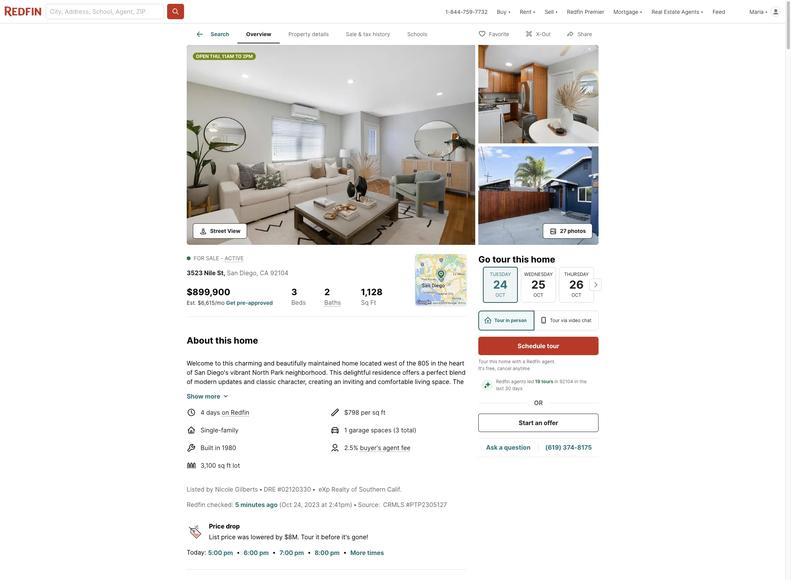 Task type: describe. For each thing, give the bounding box(es) containing it.
turf
[[446, 415, 457, 423]]

redfin down the primary
[[231, 409, 250, 416]]

3
[[292, 287, 297, 298]]

1 horizontal spatial an
[[334, 378, 341, 386]]

of up show
[[187, 378, 193, 386]]

rent ▾
[[520, 8, 536, 15]]

2.5% buyer's agent fee
[[345, 444, 411, 452]]

27 photos button
[[543, 223, 593, 239]]

1 horizontal spatial #
[[407, 501, 410, 509]]

additional
[[276, 433, 304, 441]]

submit search image
[[172, 8, 180, 15]]

(oct
[[280, 501, 292, 509]]

delightful
[[344, 369, 371, 376]]

question
[[505, 444, 531, 452]]

1 vertical spatial san
[[195, 369, 206, 376]]

property details
[[289, 31, 329, 37]]

the down privacy. at bottom
[[187, 415, 196, 423]]

1 horizontal spatial the
[[283, 415, 295, 423]]

the down one
[[404, 433, 414, 441]]

0 vertical spatial #
[[278, 486, 282, 493]]

weather.
[[257, 415, 282, 423]]

led
[[528, 379, 535, 385]]

or
[[407, 406, 413, 413]]

pre-
[[237, 300, 248, 306]]

tab list containing search
[[187, 23, 443, 43]]

redfin for redfin premier
[[568, 8, 584, 15]]

sq
[[361, 299, 369, 306]]

home up cancel
[[499, 359, 511, 365]]

bedroom
[[256, 396, 282, 404]]

creates
[[260, 424, 281, 432]]

this up diego's
[[223, 359, 234, 367]]

8175
[[578, 444, 593, 452]]

park
[[271, 369, 284, 376]]

front,
[[354, 433, 370, 441]]

redfin up anytime
[[527, 359, 541, 365]]

• left 8:00
[[308, 549, 311, 556]]

▾ for rent ▾
[[534, 8, 536, 15]]

11am
[[222, 53, 234, 59]]

the down bedroom
[[257, 406, 267, 413]]

• left dre
[[259, 486, 263, 493]]

0 vertical spatial san
[[227, 269, 238, 277]]

entertaining
[[370, 406, 405, 413]]

video
[[569, 318, 581, 323]]

agents
[[512, 379, 527, 385]]

diego's
[[207, 369, 229, 376]]

374-
[[564, 444, 578, 452]]

3 pm from the left
[[295, 549, 304, 557]]

the left heart
[[438, 359, 448, 367]]

well-
[[241, 387, 255, 395]]

4
[[201, 409, 205, 416]]

view
[[228, 228, 241, 234]]

atmosphere.
[[310, 424, 346, 432]]

along
[[239, 433, 255, 441]]

an inside start an offer button
[[536, 419, 543, 427]]

5:00 pm button
[[208, 548, 234, 558]]

759-
[[463, 8, 475, 15]]

0 horizontal spatial by
[[206, 486, 214, 493]]

0 horizontal spatial days
[[206, 409, 220, 416]]

spacious
[[296, 415, 322, 423]]

welcome to this charming and beautifully maintained home located west of the 805 in the heart of san diego's vibrant north park neighborhood. this delightful residence offers a perfect blend of modern updates and classic character, creating an inviting and comfortable living space. the home offers three well-appointed bedrooms, each providing a peaceful retreat and ductless mini splits. the primary bedroom features an ensuite bathroom, offering convenience and privacy. step outside to the private side yard oasis, perfect for entertaining or simply enjoying the beautiful san diego weather. the spacious yard is ideal for al fresco dining, while the turf landscaping and gazebo creates a serene atmosphere. not to mention a one car garage with laundry hook ups along with 2 additional parking spots in front, makes this the best priced home in north park! come see it today!
[[187, 359, 467, 450]]

and down living
[[417, 387, 427, 395]]

1 vertical spatial with
[[444, 424, 456, 432]]

schools tab
[[399, 25, 436, 43]]

• left more
[[344, 549, 347, 556]]

price
[[209, 523, 225, 530]]

diego inside welcome to this charming and beautifully maintained home located west of the 805 in the heart of san diego's vibrant north park neighborhood. this delightful residence offers a perfect blend of modern updates and classic character, creating an inviting and comfortable living space. the home offers three well-appointed bedrooms, each providing a peaceful retreat and ductless mini splits. the primary bedroom features an ensuite bathroom, offering convenience and privacy. step outside to the private side yard oasis, perfect for entertaining or simply enjoying the beautiful san diego weather. the spacious yard is ideal for al fresco dining, while the turf landscaping and gazebo creates a serene atmosphere. not to mention a one car garage with laundry hook ups along with 2 additional parking spots in front, makes this the best priced home in north park! come see it today!
[[238, 415, 255, 423]]

home up delightful
[[342, 359, 359, 367]]

this up free,
[[490, 359, 498, 365]]

comfortable
[[378, 378, 414, 386]]

tour via video chat
[[551, 318, 592, 323]]

serene
[[288, 424, 308, 432]]

days inside in the last 30 days
[[513, 386, 523, 392]]

offering
[[373, 396, 396, 404]]

0 horizontal spatial the
[[219, 396, 230, 404]]

mini
[[187, 396, 199, 404]]

5
[[235, 501, 239, 509]]

2 for from the top
[[360, 415, 368, 423]]

▾ for mortgage ▾
[[641, 8, 643, 15]]

• left 6:00
[[237, 549, 240, 556]]

estate
[[665, 8, 681, 15]]

privacy.
[[187, 406, 210, 413]]

overview
[[246, 31, 272, 37]]

8:00
[[315, 549, 329, 557]]

0 horizontal spatial garage
[[349, 426, 370, 434]]

feed button
[[709, 0, 746, 23]]

1 vertical spatial perfect
[[337, 406, 358, 413]]

0 vertical spatial 92104
[[271, 269, 289, 277]]

schedule tour button
[[479, 337, 599, 355]]

garage inside welcome to this charming and beautifully maintained home located west of the 805 in the heart of san diego's vibrant north park neighborhood. this delightful residence offers a perfect blend of modern updates and classic character, creating an inviting and comfortable living space. the home offers three well-appointed bedrooms, each providing a peaceful retreat and ductless mini splits. the primary bedroom features an ensuite bathroom, offering convenience and privacy. step outside to the private side yard oasis, perfect for entertaining or simply enjoying the beautiful san diego weather. the spacious yard is ideal for al fresco dining, while the turf landscaping and gazebo creates a serene atmosphere. not to mention a one car garage with laundry hook ups along with 2 additional parking spots in front, makes this the best priced home in north park! come see it today!
[[422, 424, 442, 432]]

sale
[[206, 255, 219, 262]]

redfin premier
[[568, 8, 605, 15]]

was
[[238, 533, 249, 541]]

car
[[411, 424, 420, 432]]

open thu, 11am to 2pm
[[196, 53, 253, 59]]

ask a question link
[[487, 444, 531, 452]]

sell ▾ button
[[545, 0, 558, 23]]

st
[[217, 269, 224, 277]]

a up bathroom,
[[363, 387, 367, 395]]

side
[[290, 406, 302, 413]]

crmls
[[384, 501, 405, 509]]

805
[[418, 359, 430, 367]]

• left source:
[[354, 501, 357, 509]]

beds
[[292, 299, 306, 306]]

home up the charming
[[234, 335, 258, 346]]

map entry image
[[416, 254, 467, 305]]

and up ups
[[224, 424, 235, 432]]

1 for from the top
[[360, 406, 368, 413]]

0 horizontal spatial ft
[[227, 462, 231, 469]]

it inside welcome to this charming and beautifully maintained home located west of the 805 in the heart of san diego's vibrant north park neighborhood. this delightful residence offers a perfect blend of modern updates and classic character, creating an inviting and comfortable living space. the home offers three well-appointed bedrooms, each providing a peaceful retreat and ductless mini splits. the primary bedroom features an ensuite bathroom, offering convenience and privacy. step outside to the private side yard oasis, perfect for entertaining or simply enjoying the beautiful san diego weather. the spacious yard is ideal for al fresco dining, while the turf landscaping and gazebo creates a serene atmosphere. not to mention a one car garage with laundry hook ups along with 2 additional parking spots in front, makes this the best priced home in north park! come see it today!
[[260, 443, 263, 450]]

1 horizontal spatial offers
[[403, 369, 420, 376]]

ensuite
[[318, 396, 340, 404]]

x-out
[[537, 31, 551, 37]]

redfin for redfin agents led 19 tours in 92104
[[497, 379, 511, 385]]

1980
[[222, 444, 236, 452]]

this right about
[[216, 335, 232, 346]]

1 garage spaces (3 total)
[[345, 426, 417, 434]]

street
[[210, 228, 226, 234]]

redfin agents led 19 tours in 92104
[[497, 379, 574, 385]]

agent
[[383, 444, 400, 452]]

list
[[209, 533, 220, 541]]

wednesday 25 oct
[[525, 271, 553, 298]]

a up additional
[[283, 424, 286, 432]]

30
[[506, 386, 511, 392]]

while
[[418, 415, 433, 423]]

sale
[[346, 31, 357, 37]]

1 horizontal spatial sq
[[373, 409, 380, 416]]

mortgage ▾ button
[[610, 0, 648, 23]]

1 pm from the left
[[224, 549, 233, 557]]

3,100 sq ft lot
[[201, 462, 240, 469]]

sale & tax history tab
[[338, 25, 399, 43]]

6:00
[[244, 549, 258, 557]]

price drop list price was lowered by $8m. tour it before it's gone!
[[209, 523, 368, 541]]

$899,900
[[187, 287, 231, 298]]

1 , from the left
[[224, 269, 226, 277]]

landscaping
[[187, 424, 222, 432]]

this down one
[[392, 433, 403, 441]]

neighborhood.
[[286, 369, 328, 376]]

x-
[[537, 31, 542, 37]]

2 baths
[[325, 287, 341, 306]]

-
[[221, 255, 223, 262]]

tour for tour via video chat
[[551, 318, 560, 323]]

out
[[542, 31, 551, 37]]

this
[[330, 369, 342, 376]]

mortgage
[[614, 8, 639, 15]]

space.
[[432, 378, 451, 386]]



Task type: vqa. For each thing, say whether or not it's contained in the screenshot.
Room, inside BBQ, Biking/Hiking Trails, Clubhouse/Recreation Room, Playground, Pool, Recreation Area, Spa/Hot Tub
no



Task type: locate. For each thing, give the bounding box(es) containing it.
and up well-
[[244, 378, 255, 386]]

oct for 25
[[534, 292, 544, 298]]

▾ right "mortgage"
[[641, 8, 643, 15]]

north up classic
[[253, 369, 269, 376]]

$798 per sq ft
[[345, 409, 386, 416]]

0 horizontal spatial #
[[278, 486, 282, 493]]

1 horizontal spatial perfect
[[427, 369, 448, 376]]

3523
[[187, 269, 203, 277]]

1 vertical spatial the
[[219, 396, 230, 404]]

0 vertical spatial it
[[260, 443, 263, 450]]

a left one
[[393, 424, 396, 432]]

1 horizontal spatial yard
[[324, 415, 337, 423]]

san down "outside"
[[225, 415, 236, 423]]

1 vertical spatial north
[[194, 443, 210, 450]]

0 horizontal spatial 92104
[[271, 269, 289, 277]]

family
[[221, 426, 239, 434]]

#
[[278, 486, 282, 493], [407, 501, 410, 509]]

for left al
[[360, 415, 368, 423]]

the
[[407, 359, 417, 367], [438, 359, 448, 367], [580, 379, 587, 385], [257, 406, 267, 413], [187, 415, 196, 423], [435, 415, 444, 423], [404, 433, 414, 441]]

ups
[[226, 433, 237, 441]]

2 up today!
[[271, 433, 274, 441]]

per
[[361, 409, 371, 416]]

1 vertical spatial days
[[206, 409, 220, 416]]

0 vertical spatial to
[[215, 359, 221, 367]]

tour for tour in person
[[495, 318, 505, 323]]

0 horizontal spatial yard
[[304, 406, 317, 413]]

1 horizontal spatial oct
[[534, 292, 544, 298]]

8:00 pm button
[[315, 548, 340, 558]]

one
[[398, 424, 409, 432]]

by inside price drop list price was lowered by $8m. tour it before it's gone!
[[276, 533, 283, 541]]

tour in person
[[495, 318, 527, 323]]

0 vertical spatial tour
[[493, 254, 511, 265]]

1 horizontal spatial garage
[[422, 424, 442, 432]]

of down welcome
[[187, 369, 193, 376]]

(619)
[[546, 444, 562, 452]]

san right st
[[227, 269, 238, 277]]

1 vertical spatial by
[[276, 533, 283, 541]]

san
[[227, 269, 238, 277], [195, 369, 206, 376], [225, 415, 236, 423]]

tab list
[[187, 23, 443, 43]]

0 horizontal spatial 2
[[271, 433, 274, 441]]

tour right $8m.
[[301, 533, 314, 541]]

the down side at the bottom
[[283, 415, 295, 423]]

and up 'peaceful'
[[366, 378, 377, 386]]

1 vertical spatial diego
[[238, 415, 255, 423]]

not
[[348, 424, 358, 432]]

gilberts
[[235, 486, 258, 493]]

of right west
[[399, 359, 405, 367]]

0 vertical spatial days
[[513, 386, 523, 392]]

for down bathroom,
[[360, 406, 368, 413]]

an down this
[[334, 378, 341, 386]]

home
[[532, 254, 556, 265], [234, 335, 258, 346], [499, 359, 511, 365], [342, 359, 359, 367], [187, 387, 203, 395], [450, 433, 467, 441]]

0 horizontal spatial with
[[256, 433, 269, 441]]

a up living
[[422, 369, 425, 376]]

garage right 1
[[349, 426, 370, 434]]

▾ for sell ▾
[[556, 8, 558, 15]]

step
[[211, 406, 225, 413]]

1 vertical spatial ft
[[227, 462, 231, 469]]

3 oct from the left
[[572, 292, 582, 298]]

it inside price drop list price was lowered by $8m. tour it before it's gone!
[[316, 533, 320, 541]]

get
[[226, 300, 236, 306]]

tour left person
[[495, 318, 505, 323]]

1 vertical spatial 92104
[[560, 379, 574, 385]]

0 horizontal spatial perfect
[[337, 406, 358, 413]]

0 vertical spatial the
[[453, 378, 464, 386]]

3523 nile st , san diego , ca 92104
[[187, 269, 289, 277]]

oct inside thursday 26 oct
[[572, 292, 582, 298]]

pm right 7:00
[[295, 549, 304, 557]]

garage down while
[[422, 424, 442, 432]]

tour for schedule
[[548, 342, 560, 350]]

home right priced
[[450, 433, 467, 441]]

of right realty
[[352, 486, 358, 493]]

a up anytime
[[523, 359, 526, 365]]

fee
[[402, 444, 411, 452]]

1 vertical spatial it
[[316, 533, 320, 541]]

pm right 6:00
[[260, 549, 269, 557]]

in inside in the last 30 days
[[575, 379, 579, 385]]

0 vertical spatial yard
[[304, 406, 317, 413]]

tour for tour this home with a redfin agent.
[[479, 359, 489, 365]]

retreat
[[395, 387, 415, 395]]

1 vertical spatial sq
[[218, 462, 225, 469]]

primary
[[232, 396, 254, 404]]

baths
[[325, 299, 341, 306]]

92104 right ca
[[271, 269, 289, 277]]

1 horizontal spatial to
[[250, 406, 256, 413]]

0 horizontal spatial to
[[215, 359, 221, 367]]

oct inside wednesday 25 oct
[[534, 292, 544, 298]]

today:
[[187, 549, 206, 556]]

person
[[511, 318, 527, 323]]

this up wednesday
[[513, 254, 530, 265]]

1-844-759-7732 link
[[446, 8, 488, 15]]

1 horizontal spatial it
[[316, 533, 320, 541]]

oct for 24
[[496, 292, 506, 298]]

active
[[225, 255, 244, 262]]

0 horizontal spatial ,
[[224, 269, 226, 277]]

to up front,
[[360, 424, 366, 432]]

4 pm from the left
[[331, 549, 340, 557]]

more
[[205, 393, 221, 400]]

1 horizontal spatial tour
[[548, 342, 560, 350]]

▾ right agents
[[702, 8, 704, 15]]

share
[[578, 31, 593, 37]]

an left offer
[[536, 419, 543, 427]]

start an offer button
[[479, 414, 599, 432]]

2 inside welcome to this charming and beautifully maintained home located west of the 805 in the heart of san diego's vibrant north park neighborhood. this delightful residence offers a perfect blend of modern updates and classic character, creating an inviting and comfortable living space. the home offers three well-appointed bedrooms, each providing a peaceful retreat and ductless mini splits. the primary bedroom features an ensuite bathroom, offering convenience and privacy. step outside to the private side yard oasis, perfect for entertaining or simply enjoying the beautiful san diego weather. the spacious yard is ideal for al fresco dining, while the turf landscaping and gazebo creates a serene atmosphere. not to mention a one car garage with laundry hook ups along with 2 additional parking spots in front, makes this the best priced home in north park! come see it today!
[[271, 433, 274, 441]]

list box
[[479, 311, 599, 331]]

2 horizontal spatial with
[[513, 359, 522, 365]]

1 vertical spatial #
[[407, 501, 410, 509]]

2023
[[305, 501, 320, 509]]

tour inside button
[[548, 342, 560, 350]]

property details tab
[[280, 25, 338, 43]]

0 horizontal spatial north
[[194, 443, 210, 450]]

2 vertical spatial with
[[256, 433, 269, 441]]

yard
[[304, 406, 317, 413], [324, 415, 337, 423]]

2 vertical spatial san
[[225, 415, 236, 423]]

1 horizontal spatial days
[[513, 386, 523, 392]]

1 horizontal spatial ft
[[381, 409, 386, 416]]

list box containing tour in person
[[479, 311, 599, 331]]

diego left ca
[[240, 269, 257, 277]]

nile
[[204, 269, 216, 277]]

total)
[[402, 426, 417, 434]]

tour
[[493, 254, 511, 265], [548, 342, 560, 350]]

6:00 pm button
[[244, 548, 269, 558]]

1 vertical spatial an
[[310, 396, 317, 404]]

private
[[269, 406, 289, 413]]

2 , from the left
[[257, 269, 258, 277]]

show more button
[[187, 392, 228, 401]]

beautifully
[[277, 359, 307, 367]]

perfect
[[427, 369, 448, 376], [337, 406, 358, 413]]

1 horizontal spatial ,
[[257, 269, 258, 277]]

anytime
[[513, 366, 531, 372]]

hook
[[210, 433, 225, 441]]

perfect up ideal
[[337, 406, 358, 413]]

favorite button
[[472, 26, 516, 41]]

with down creates
[[256, 433, 269, 441]]

classic
[[257, 378, 276, 386]]

1 horizontal spatial north
[[253, 369, 269, 376]]

1 vertical spatial to
[[250, 406, 256, 413]]

2 oct from the left
[[534, 292, 544, 298]]

oct for 26
[[572, 292, 582, 298]]

san down welcome
[[195, 369, 206, 376]]

2 horizontal spatial the
[[453, 378, 464, 386]]

park!
[[212, 443, 227, 450]]

residence
[[373, 369, 401, 376]]

realty
[[332, 486, 350, 493]]

1 vertical spatial tour
[[548, 342, 560, 350]]

0 vertical spatial with
[[513, 359, 522, 365]]

0 vertical spatial ft
[[381, 409, 386, 416]]

offers
[[403, 369, 420, 376], [205, 387, 222, 395]]

2 horizontal spatial an
[[536, 419, 543, 427]]

1 ▾ from the left
[[509, 8, 511, 15]]

tour via video chat option
[[535, 311, 599, 331]]

tour inside price drop list price was lowered by $8m. tour it before it's gone!
[[301, 533, 314, 541]]

1 horizontal spatial 92104
[[560, 379, 574, 385]]

tour up the it's
[[479, 359, 489, 365]]

north down laundry
[[194, 443, 210, 450]]

details
[[312, 31, 329, 37]]

oct inside tuesday 24 oct
[[496, 292, 506, 298]]

0 vertical spatial 2
[[325, 287, 330, 298]]

get pre-approved link
[[226, 300, 273, 306]]

providing
[[335, 387, 362, 395]]

overview tab
[[238, 25, 280, 43]]

in inside option
[[506, 318, 510, 323]]

and down "ductless"
[[436, 396, 447, 404]]

0 vertical spatial diego
[[240, 269, 257, 277]]

buy ▾ button
[[498, 0, 511, 23]]

2 vertical spatial an
[[536, 419, 543, 427]]

mortgage ▾
[[614, 8, 643, 15]]

the inside in the last 30 days
[[580, 379, 587, 385]]

pm right the 5:00
[[224, 549, 233, 557]]

offers up living
[[403, 369, 420, 376]]

1 vertical spatial for
[[360, 415, 368, 423]]

1 vertical spatial offers
[[205, 387, 222, 395]]

0 vertical spatial an
[[334, 378, 341, 386]]

redfin up last
[[497, 379, 511, 385]]

perfect up space.
[[427, 369, 448, 376]]

days down agents
[[513, 386, 523, 392]]

0 horizontal spatial oct
[[496, 292, 506, 298]]

0 vertical spatial offers
[[403, 369, 420, 376]]

southern
[[359, 486, 386, 493]]

oct down 24
[[496, 292, 506, 298]]

ft down offering
[[381, 409, 386, 416]]

tour for go
[[493, 254, 511, 265]]

0 vertical spatial by
[[206, 486, 214, 493]]

2 horizontal spatial oct
[[572, 292, 582, 298]]

it's
[[342, 533, 350, 541]]

5 ▾ from the left
[[702, 8, 704, 15]]

4 ▾ from the left
[[641, 8, 643, 15]]

, right nile
[[224, 269, 226, 277]]

0 horizontal spatial an
[[310, 396, 317, 404]]

6 ▾ from the left
[[766, 8, 769, 15]]

0 vertical spatial north
[[253, 369, 269, 376]]

lot
[[233, 462, 240, 469]]

the left 805
[[407, 359, 417, 367]]

1 vertical spatial 2
[[271, 433, 274, 441]]

buy ▾ button
[[493, 0, 516, 23]]

▾ right sell
[[556, 8, 558, 15]]

exp
[[319, 486, 330, 493]]

0 vertical spatial perfect
[[427, 369, 448, 376]]

to down the primary
[[250, 406, 256, 413]]

offers up splits.
[[205, 387, 222, 395]]

0 horizontal spatial offers
[[205, 387, 222, 395]]

2 inside 2 baths
[[325, 287, 330, 298]]

sq right 'per'
[[373, 409, 380, 416]]

oasis,
[[319, 406, 336, 413]]

&
[[359, 31, 362, 37]]

the down blend
[[453, 378, 464, 386]]

2 pm from the left
[[260, 549, 269, 557]]

2 horizontal spatial to
[[360, 424, 366, 432]]

ca
[[260, 269, 269, 277]]

▾ for maria ▾
[[766, 8, 769, 15]]

tour in person option
[[479, 311, 535, 331]]

the left turf
[[435, 415, 444, 423]]

2 ▾ from the left
[[534, 8, 536, 15]]

24,
[[294, 501, 303, 509]]

7:00 pm button
[[279, 548, 305, 558]]

wednesday
[[525, 271, 553, 277]]

0 horizontal spatial it
[[260, 443, 263, 450]]

redfin for redfin checked: 5 minutes ago (oct 24, 2023 at 2:41pm) • source: crmls # ptp2305127
[[187, 501, 206, 509]]

tour
[[495, 318, 505, 323], [551, 318, 560, 323], [479, 359, 489, 365], [301, 533, 314, 541]]

home up mini
[[187, 387, 203, 395]]

City, Address, School, Agent, ZIP search field
[[46, 4, 164, 19]]

1 horizontal spatial 2
[[325, 287, 330, 298]]

1 vertical spatial yard
[[324, 415, 337, 423]]

the right tours at bottom
[[580, 379, 587, 385]]

0 vertical spatial sq
[[373, 409, 380, 416]]

0 vertical spatial for
[[360, 406, 368, 413]]

▾ right buy at the right top
[[509, 8, 511, 15]]

an down bedrooms,
[[310, 396, 317, 404]]

2 vertical spatial the
[[283, 415, 295, 423]]

1 horizontal spatial by
[[276, 533, 283, 541]]

pm right 8:00
[[331, 549, 340, 557]]

with up anytime
[[513, 359, 522, 365]]

to up diego's
[[215, 359, 221, 367]]

home up wednesday
[[532, 254, 556, 265]]

1 horizontal spatial with
[[444, 424, 456, 432]]

sell ▾
[[545, 8, 558, 15]]

yard up atmosphere.
[[324, 415, 337, 423]]

modern
[[195, 378, 217, 386]]

days right '4'
[[206, 409, 220, 416]]

tour up agent.
[[548, 342, 560, 350]]

2 up baths
[[325, 287, 330, 298]]

3523 nile st, san diego, ca 92104 image
[[187, 45, 476, 245], [479, 45, 599, 143], [479, 147, 599, 245]]

active link
[[225, 255, 244, 262]]

▾ for buy ▾
[[509, 8, 511, 15]]

yard up spacious
[[304, 406, 317, 413]]

cancel
[[498, 366, 512, 372]]

and up park
[[264, 359, 275, 367]]

character,
[[278, 378, 307, 386]]

blend
[[450, 369, 466, 376]]

redfin inside redfin premier button
[[568, 8, 584, 15]]

it left the before
[[316, 533, 320, 541]]

sq right '3,100'
[[218, 462, 225, 469]]

2 vertical spatial to
[[360, 424, 366, 432]]

3 ▾ from the left
[[556, 8, 558, 15]]

photos
[[568, 228, 587, 234]]

ft left lot
[[227, 462, 231, 469]]

1,128
[[361, 287, 383, 298]]

, left ca
[[257, 269, 258, 277]]

5 minutes ago link
[[235, 501, 278, 509], [235, 501, 278, 509]]

the down three
[[219, 396, 230, 404]]

▾ right maria
[[766, 8, 769, 15]]

• left exp
[[313, 486, 316, 493]]

oct down 26
[[572, 292, 582, 298]]

27 photos
[[561, 228, 587, 234]]

for sale - active
[[194, 255, 244, 262]]

# right dre
[[278, 486, 282, 493]]

convenience
[[397, 396, 434, 404]]

a right ask
[[500, 444, 503, 452]]

tours
[[542, 379, 554, 385]]

features
[[284, 396, 308, 404]]

more
[[351, 549, 366, 557]]

next image
[[590, 279, 602, 291]]

sq
[[373, 409, 380, 416], [218, 462, 225, 469]]

with down turf
[[444, 424, 456, 432]]

0 horizontal spatial sq
[[218, 462, 225, 469]]

it right see on the bottom left of the page
[[260, 443, 263, 450]]

• left 7:00
[[273, 549, 276, 556]]

tour left via
[[551, 318, 560, 323]]

charming
[[235, 359, 262, 367]]

None button
[[483, 267, 518, 303], [522, 267, 557, 303], [560, 267, 595, 303], [483, 267, 518, 303], [522, 267, 557, 303], [560, 267, 595, 303]]

0 horizontal spatial tour
[[493, 254, 511, 265]]

1 oct from the left
[[496, 292, 506, 298]]



